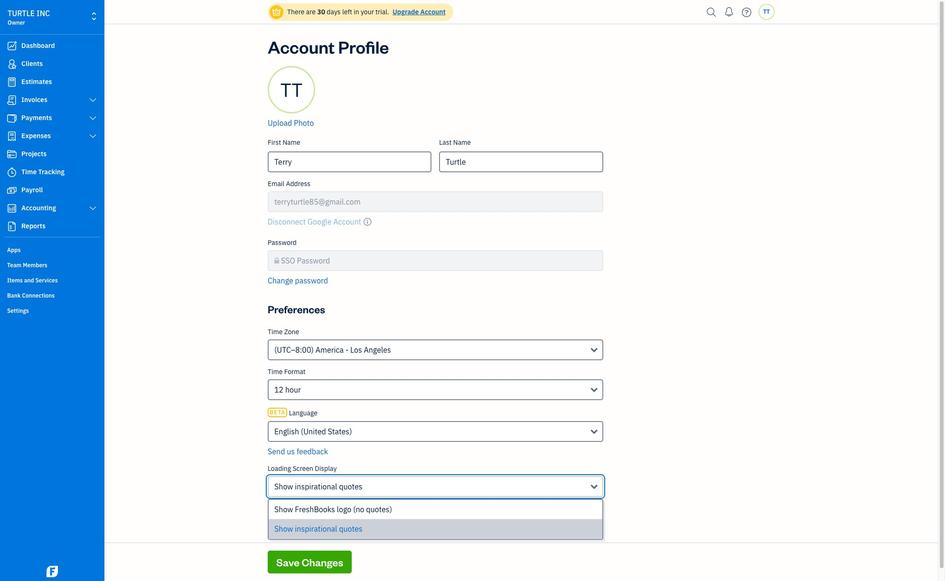 Task type: locate. For each thing, give the bounding box(es) containing it.
show left 'of'
[[274, 524, 293, 534]]

apps link
[[2, 243, 102, 257]]

1 vertical spatial show
[[274, 505, 293, 514]]

chevron large down image for invoices
[[89, 96, 97, 104]]

1 horizontal spatial name
[[453, 138, 471, 147]]

1 horizontal spatial tt
[[763, 8, 770, 15]]

quotes)
[[366, 505, 392, 514]]

1 show inspirational quotes from the top
[[274, 482, 363, 491]]

(no
[[353, 505, 364, 514]]

(united
[[301, 427, 326, 436]]

0 vertical spatial quotes
[[339, 482, 363, 491]]

sso
[[281, 256, 295, 265]]

0 horizontal spatial name
[[283, 138, 300, 147]]

bank connections link
[[2, 288, 102, 302]]

devices
[[365, 521, 391, 530]]

account
[[420, 8, 446, 16], [268, 36, 335, 58]]

preferences element
[[264, 328, 607, 543]]

show inside field
[[274, 482, 293, 491]]

name right first
[[283, 138, 300, 147]]

time
[[21, 168, 37, 176], [268, 328, 283, 336], [268, 367, 283, 376]]

tt up upload photo
[[280, 77, 303, 102]]

1 name from the left
[[283, 138, 300, 147]]

and
[[24, 277, 34, 284]]

there
[[287, 8, 305, 16]]

members
[[23, 262, 47, 269]]

2 vertical spatial chevron large down image
[[89, 205, 97, 212]]

loading screen display
[[268, 464, 337, 473]]

logo
[[337, 505, 351, 514]]

owner
[[8, 19, 25, 26]]

tt right go to help image
[[763, 8, 770, 15]]

show inspirational quotes down appears
[[274, 524, 363, 534]]

last name
[[439, 138, 471, 147]]

chart image
[[6, 204, 18, 213]]

0 vertical spatial show inspirational quotes
[[274, 482, 363, 491]]

language
[[289, 409, 318, 417]]

0 vertical spatial freshbooks
[[295, 505, 335, 514]]

3 chevron large down image from the top
[[89, 205, 97, 212]]

time up 12
[[268, 367, 283, 376]]

time left zone in the left bottom of the page
[[268, 328, 283, 336]]

freshbooks inside button
[[303, 521, 343, 530]]

name for last name
[[453, 138, 471, 147]]

show inspirational quotes up appears
[[274, 482, 363, 491]]

beta language
[[270, 409, 318, 417]]

1 vertical spatial account
[[268, 36, 335, 58]]

preferences
[[268, 302, 325, 316]]

3 show from the top
[[274, 524, 293, 534]]

2 vertical spatial time
[[268, 367, 283, 376]]

team members link
[[2, 258, 102, 272]]

choose what appears when your account is loading.
[[268, 500, 422, 509]]

list box
[[269, 500, 602, 539]]

2 quotes from the top
[[339, 524, 363, 534]]

freshbooks down show freshbooks logo (no quotes)
[[303, 521, 343, 530]]

zone
[[284, 328, 299, 336]]

us
[[287, 447, 295, 456]]

quotes down 'logo'
[[339, 524, 363, 534]]

1 quotes from the top
[[339, 482, 363, 491]]

Last Name text field
[[439, 151, 603, 172]]

1 vertical spatial show inspirational quotes
[[274, 524, 363, 534]]

show down loading
[[274, 482, 293, 491]]

time for (utc–8:00)
[[268, 328, 283, 336]]

-
[[346, 345, 349, 355]]

name for first name
[[283, 138, 300, 147]]

tt button
[[759, 4, 775, 20]]

chevron large down image
[[89, 96, 97, 104], [89, 114, 97, 122], [89, 205, 97, 212]]

your right 'logo'
[[351, 500, 365, 509]]

turtle inc owner
[[8, 9, 50, 26]]

account down there
[[268, 36, 335, 58]]

0 horizontal spatial tt
[[280, 77, 303, 102]]

go to help image
[[739, 5, 754, 19]]

are
[[306, 8, 316, 16]]

settings link
[[2, 303, 102, 318]]

0 vertical spatial account
[[420, 8, 446, 16]]

show for list box containing show freshbooks logo (no quotes)
[[274, 505, 293, 514]]

name right last
[[453, 138, 471, 147]]

display
[[315, 464, 337, 473]]

clients
[[21, 59, 43, 68]]

2 show from the top
[[274, 505, 293, 514]]

beta
[[270, 409, 286, 416]]

1 vertical spatial chevron large down image
[[89, 114, 97, 122]]

time tracking link
[[2, 164, 102, 181]]

time inside time tracking link
[[21, 168, 37, 176]]

Time Zone field
[[268, 339, 603, 360]]

left
[[342, 8, 352, 16]]

quotes up choose what appears when your account is loading.
[[339, 482, 363, 491]]

1 vertical spatial time
[[268, 328, 283, 336]]

estimate image
[[6, 77, 18, 87]]

Loading Screen Display field
[[268, 476, 603, 497]]

states)
[[328, 427, 352, 436]]

save changes
[[276, 555, 343, 569]]

2 chevron large down image from the top
[[89, 114, 97, 122]]

time right 'timer' 'icon'
[[21, 168, 37, 176]]

main element
[[0, 0, 128, 581]]

tracking
[[38, 168, 65, 176]]

1 vertical spatial quotes
[[339, 524, 363, 534]]

inspirational inside field
[[295, 482, 337, 491]]

first name
[[268, 138, 300, 147]]

0 vertical spatial show
[[274, 482, 293, 491]]

inspirational up appears
[[295, 482, 337, 491]]

1 vertical spatial freshbooks
[[303, 521, 343, 530]]

show up out
[[274, 505, 293, 514]]

time format
[[268, 367, 306, 376]]

your
[[361, 8, 374, 16], [351, 500, 365, 509]]

1 vertical spatial your
[[351, 500, 365, 509]]

time zone
[[268, 328, 299, 336]]

show inspirational quotes inside show inspirational quotes field
[[274, 482, 363, 491]]

chevron large down image inside payments link
[[89, 114, 97, 122]]

bank connections
[[7, 292, 55, 299]]

when
[[334, 500, 350, 509]]

2 show inspirational quotes from the top
[[274, 524, 363, 534]]

2 inspirational from the top
[[295, 524, 337, 534]]

choose
[[268, 500, 290, 509]]

0 vertical spatial time
[[21, 168, 37, 176]]

chevron large down image inside accounting link
[[89, 205, 97, 212]]

show
[[274, 482, 293, 491], [274, 505, 293, 514], [274, 524, 293, 534]]

invoices link
[[2, 92, 102, 109]]

30
[[317, 8, 325, 16]]

0 vertical spatial chevron large down image
[[89, 96, 97, 104]]

quotes
[[339, 482, 363, 491], [339, 524, 363, 534]]

upgrade account link
[[391, 8, 446, 16]]

apps
[[7, 246, 21, 254]]

Language field
[[268, 421, 603, 442]]

send us feedback link
[[268, 447, 328, 456]]

password
[[268, 238, 297, 247], [297, 256, 330, 265]]

connections
[[22, 292, 55, 299]]

1 horizontal spatial account
[[420, 8, 446, 16]]

items and services
[[7, 277, 58, 284]]

expenses link
[[2, 128, 102, 145]]

list box containing show freshbooks logo (no quotes)
[[269, 500, 602, 539]]

chevron large down image inside invoices link
[[89, 96, 97, 104]]

2 name from the left
[[453, 138, 471, 147]]

freshbooks up log out of freshbooks on all devices button
[[295, 505, 335, 514]]

1 inspirational from the top
[[295, 482, 337, 491]]

there are 30 days left in your trial. upgrade account
[[287, 8, 446, 16]]

1 chevron large down image from the top
[[89, 96, 97, 104]]

client image
[[6, 59, 18, 69]]

send us feedback
[[268, 447, 328, 456]]

tt
[[763, 8, 770, 15], [280, 77, 303, 102]]

dashboard image
[[6, 41, 18, 51]]

0 vertical spatial inspirational
[[295, 482, 337, 491]]

password up password
[[297, 256, 330, 265]]

inspirational down appears
[[295, 524, 337, 534]]

list box inside the preferences element
[[269, 500, 602, 539]]

estimates
[[21, 77, 52, 86]]

2 vertical spatial show
[[274, 524, 293, 534]]

1 vertical spatial tt
[[280, 77, 303, 102]]

0 vertical spatial tt
[[763, 8, 770, 15]]

dashboard link
[[2, 38, 102, 55]]

1 vertical spatial inspirational
[[295, 524, 337, 534]]

0 horizontal spatial account
[[268, 36, 335, 58]]

password up "lock" image at the top left of the page
[[268, 238, 297, 247]]

12 hour
[[274, 385, 301, 395]]

inc
[[37, 9, 50, 18]]

your right "in"
[[361, 8, 374, 16]]

0 horizontal spatial password
[[268, 238, 297, 247]]

1 show from the top
[[274, 482, 293, 491]]

account right upgrade
[[420, 8, 446, 16]]

1 vertical spatial password
[[297, 256, 330, 265]]



Task type: vqa. For each thing, say whether or not it's contained in the screenshot.
top for
no



Task type: describe. For each thing, give the bounding box(es) containing it.
send
[[268, 447, 285, 456]]

angeles
[[364, 345, 391, 355]]

search image
[[704, 5, 719, 19]]

invoices
[[21, 95, 47, 104]]

First Name text field
[[268, 151, 432, 172]]

show inspirational quotes option
[[269, 519, 602, 539]]

freshbooks inside option
[[295, 505, 335, 514]]

reports
[[21, 222, 46, 230]]

log out of freshbooks on all devices
[[268, 521, 391, 530]]

accounting link
[[2, 200, 102, 217]]

0 vertical spatial password
[[268, 238, 297, 247]]

profile
[[338, 36, 389, 58]]

what
[[292, 500, 306, 509]]

changes
[[302, 555, 343, 569]]

upload
[[268, 118, 292, 128]]

account
[[366, 500, 390, 509]]

expense image
[[6, 132, 18, 141]]

lock image
[[274, 255, 279, 266]]

days
[[327, 8, 341, 16]]

project image
[[6, 150, 18, 159]]

upgrade
[[393, 8, 419, 16]]

photo
[[294, 118, 314, 128]]

accounting
[[21, 204, 56, 212]]

freshbooks image
[[45, 566, 60, 577]]

save
[[276, 555, 300, 569]]

chevron large down image for payments
[[89, 114, 97, 122]]

first
[[268, 138, 281, 147]]

out
[[282, 521, 293, 530]]

payment image
[[6, 113, 18, 123]]

change
[[268, 276, 293, 285]]

time for 12 hour
[[268, 367, 283, 376]]

info image
[[363, 216, 372, 227]]

clients link
[[2, 56, 102, 73]]

address
[[286, 179, 310, 188]]

log out of freshbooks on all devices button
[[268, 520, 391, 531]]

show freshbooks logo (no quotes) option
[[269, 500, 602, 519]]

invoice image
[[6, 95, 18, 105]]

password
[[295, 276, 328, 285]]

tt inside the account profile 'element'
[[280, 77, 303, 102]]

team members
[[7, 262, 47, 269]]

trial.
[[376, 8, 389, 16]]

all
[[355, 521, 363, 530]]

projects link
[[2, 146, 102, 163]]

appears
[[308, 500, 332, 509]]

screen
[[293, 464, 313, 473]]

feedback
[[297, 447, 328, 456]]

loading.
[[398, 500, 422, 509]]

sso password
[[281, 256, 330, 265]]

services
[[35, 277, 58, 284]]

hour
[[285, 385, 301, 395]]

of
[[295, 521, 301, 530]]

america
[[316, 345, 344, 355]]

english (united states)
[[274, 427, 352, 436]]

email address
[[268, 179, 310, 188]]

payroll
[[21, 186, 43, 194]]

turtle
[[8, 9, 35, 18]]

timer image
[[6, 168, 18, 177]]

in
[[354, 8, 359, 16]]

format
[[284, 367, 306, 376]]

your inside the preferences element
[[351, 500, 365, 509]]

show inspirational quotes inside show inspirational quotes option
[[274, 524, 363, 534]]

Time Format field
[[268, 379, 603, 400]]

quotes inside show inspirational quotes option
[[339, 524, 363, 534]]

log
[[268, 521, 280, 530]]

payments link
[[2, 110, 102, 127]]

estimates link
[[2, 74, 102, 91]]

0 vertical spatial your
[[361, 8, 374, 16]]

email
[[268, 179, 284, 188]]

1 horizontal spatial password
[[297, 256, 330, 265]]

(utc–8:00) america - los angeles
[[274, 345, 391, 355]]

time tracking
[[21, 168, 65, 176]]

chevron large down image for accounting
[[89, 205, 97, 212]]

los
[[350, 345, 362, 355]]

settings
[[7, 307, 29, 314]]

quotes inside show inspirational quotes field
[[339, 482, 363, 491]]

last
[[439, 138, 452, 147]]

english
[[274, 427, 299, 436]]

items
[[7, 277, 23, 284]]

crown image
[[272, 7, 282, 17]]

tt inside tt dropdown button
[[763, 8, 770, 15]]

dashboard
[[21, 41, 55, 50]]

show for show inspirational quotes field
[[274, 482, 293, 491]]

notifications image
[[722, 2, 737, 21]]

Email Address email field
[[268, 191, 603, 212]]

account profile element
[[264, 66, 607, 294]]

projects
[[21, 150, 47, 158]]

upload photo
[[268, 118, 314, 128]]

inspirational inside option
[[295, 524, 337, 534]]

is
[[392, 500, 396, 509]]

on
[[345, 521, 354, 530]]

12
[[274, 385, 284, 395]]

money image
[[6, 186, 18, 195]]

report image
[[6, 222, 18, 231]]

account profile
[[268, 36, 389, 58]]

change password
[[268, 276, 328, 285]]

chevron large down image
[[89, 132, 97, 140]]

reports link
[[2, 218, 102, 235]]

items and services link
[[2, 273, 102, 287]]

payroll link
[[2, 182, 102, 199]]



